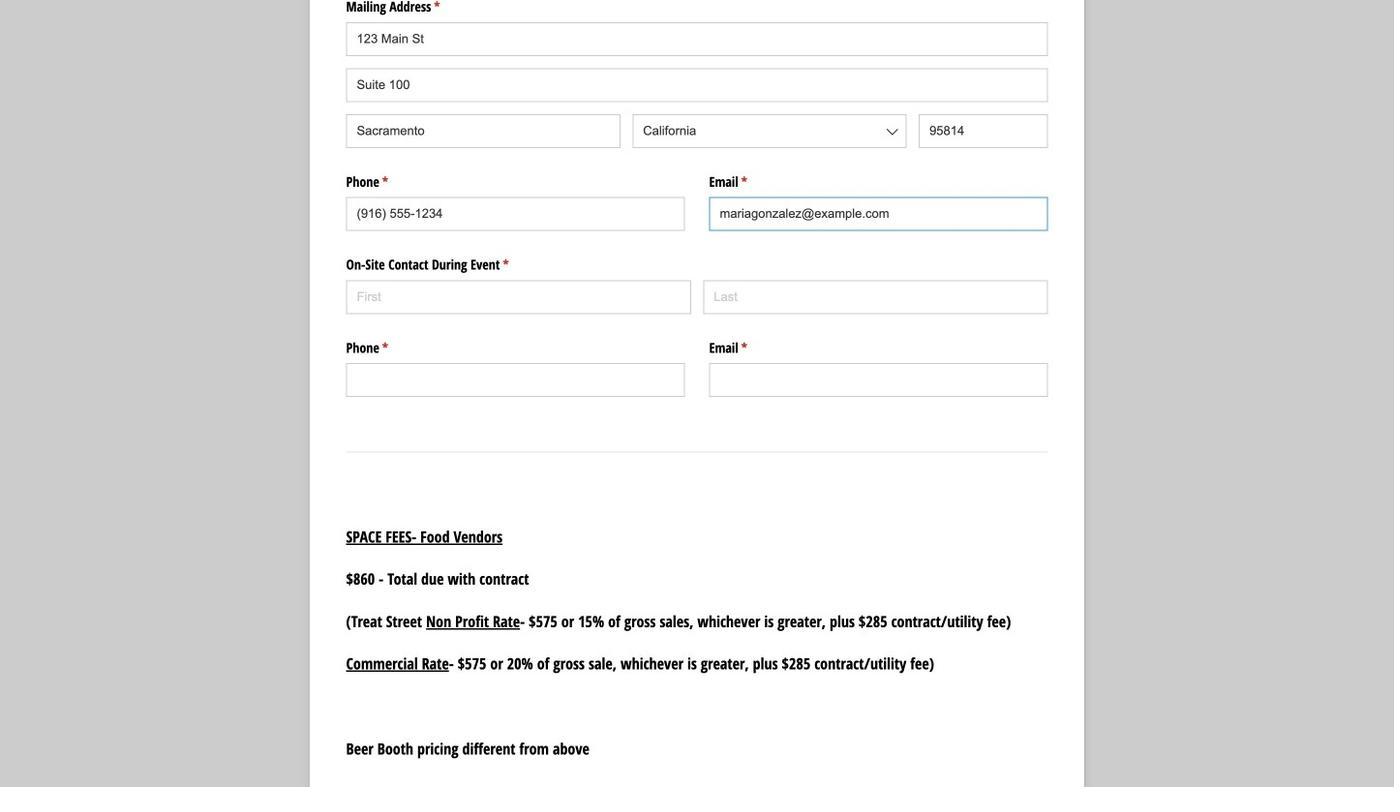 Task type: describe. For each thing, give the bounding box(es) containing it.
State text field
[[633, 114, 907, 148]]

First text field
[[346, 280, 691, 314]]

Zip Code text field
[[919, 114, 1048, 148]]



Task type: locate. For each thing, give the bounding box(es) containing it.
None text field
[[346, 363, 685, 397]]

City text field
[[346, 114, 621, 148]]

Address Line 2 text field
[[346, 68, 1048, 102]]

Address Line 1 text field
[[346, 22, 1048, 56]]

None text field
[[346, 197, 685, 231], [709, 197, 1048, 231], [709, 363, 1048, 397], [346, 197, 685, 231], [709, 197, 1048, 231], [709, 363, 1048, 397]]

Last text field
[[703, 280, 1048, 314]]



Task type: vqa. For each thing, say whether or not it's contained in the screenshot.
radio
no



